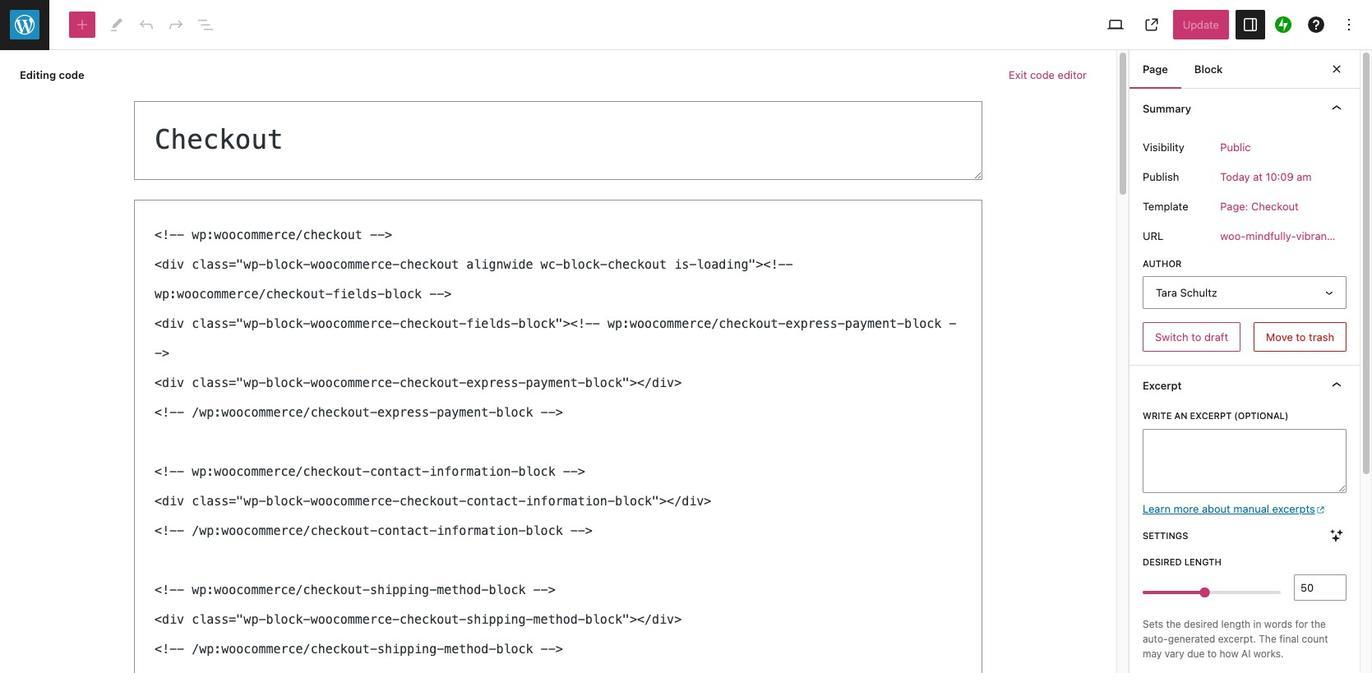 Task type: vqa. For each thing, say whether or not it's contained in the screenshot.
Switch
yes



Task type: locate. For each thing, give the bounding box(es) containing it.
exit
[[1009, 68, 1027, 81]]

desired length
[[1143, 557, 1222, 567]]

words
[[1264, 619, 1293, 631]]

draft
[[1205, 331, 1229, 344]]

length inside sets the desired length in words for the auto-generated excerpt. the final count may vary due to how ai works.
[[1221, 619, 1251, 631]]

move to trash
[[1266, 331, 1334, 344]]

exit code editor button
[[999, 60, 1097, 90]]

publish
[[1143, 170, 1179, 183]]

Add title text field
[[134, 101, 983, 180]]

an
[[1174, 411, 1188, 421]]

to
[[1192, 331, 1202, 344], [1296, 331, 1306, 344], [1208, 648, 1217, 661]]

0 vertical spatial length
[[1185, 557, 1222, 567]]

works.
[[1254, 648, 1284, 661]]

generated
[[1168, 633, 1216, 646]]

1 horizontal spatial code
[[1030, 68, 1055, 81]]

to inside "button"
[[1296, 331, 1306, 344]]

excerpt.
[[1218, 633, 1256, 646]]

the
[[1166, 619, 1181, 631], [1311, 619, 1326, 631]]

the right sets in the bottom right of the page
[[1166, 619, 1181, 631]]

excerpt
[[1190, 411, 1232, 421]]

summary button
[[1130, 89, 1360, 128]]

Write an excerpt (optional) text field
[[1143, 429, 1347, 493]]

(optional)
[[1234, 411, 1289, 421]]

excerpts
[[1272, 502, 1315, 515]]

to left trash
[[1296, 331, 1306, 344]]

switch to draft button
[[1143, 323, 1241, 352]]

Desired length number field
[[1294, 575, 1347, 601]]

desired
[[1184, 619, 1219, 631]]

1 vertical spatial length
[[1221, 619, 1251, 631]]

1 code from the left
[[59, 68, 84, 81]]

code inside button
[[1030, 68, 1055, 81]]

checkout
[[1251, 200, 1299, 213]]

0 horizontal spatial the
[[1166, 619, 1181, 631]]

public
[[1221, 141, 1251, 154]]

due
[[1187, 648, 1205, 661]]

to left draft
[[1192, 331, 1202, 344]]

1 the from the left
[[1166, 619, 1181, 631]]

switch to draft
[[1155, 331, 1229, 344]]

trash
[[1309, 331, 1334, 344]]

0 horizontal spatial to
[[1192, 331, 1202, 344]]

advanced ai options image
[[1327, 526, 1347, 546]]

page: checkout
[[1221, 200, 1299, 213]]

sets the desired length in words for the auto-generated excerpt. the final count may vary due to how ai works.
[[1143, 619, 1328, 661]]

page button
[[1130, 49, 1181, 89]]

code
[[59, 68, 84, 81], [1030, 68, 1055, 81]]

learn more about manual excerpts
[[1143, 502, 1315, 515]]

0 horizontal spatial code
[[59, 68, 84, 81]]

update button
[[1173, 10, 1229, 39]]

1 horizontal spatial the
[[1311, 619, 1326, 631]]

code right exit
[[1030, 68, 1055, 81]]

length right desired
[[1185, 557, 1222, 567]]

code for exit
[[1030, 68, 1055, 81]]

length
[[1185, 557, 1222, 567], [1221, 619, 1251, 631]]

to right due
[[1208, 648, 1217, 661]]

today at 10:09 am button
[[1211, 162, 1322, 192]]

code right editing
[[59, 68, 84, 81]]

1 horizontal spatial to
[[1208, 648, 1217, 661]]

jetpack image
[[1275, 16, 1292, 33]]

2 code from the left
[[1030, 68, 1055, 81]]

to inside button
[[1192, 331, 1202, 344]]

editing
[[20, 68, 56, 81]]

the up count
[[1311, 619, 1326, 631]]

how
[[1220, 648, 1239, 661]]

2 the from the left
[[1311, 619, 1326, 631]]

2 horizontal spatial to
[[1296, 331, 1306, 344]]

length up excerpt.
[[1221, 619, 1251, 631]]

learn
[[1143, 502, 1171, 515]]

view page image
[[1142, 15, 1162, 35]]

page
[[1143, 62, 1168, 76]]

page:
[[1221, 200, 1248, 213]]

today at 10:09 am
[[1221, 170, 1312, 183]]

for
[[1295, 619, 1308, 631]]

block button
[[1181, 49, 1236, 89]]



Task type: describe. For each thing, give the bounding box(es) containing it.
page: checkout button
[[1211, 192, 1309, 221]]

url
[[1143, 229, 1164, 242]]

close settings image
[[1327, 59, 1347, 79]]

editing code
[[20, 68, 84, 81]]

move to trash button
[[1254, 323, 1347, 352]]

today
[[1221, 170, 1250, 183]]

excerpt
[[1143, 379, 1182, 393]]

desired
[[1143, 557, 1182, 567]]

may
[[1143, 648, 1162, 661]]

auto-
[[1143, 633, 1168, 646]]

settings
[[1143, 531, 1188, 541]]

in
[[1254, 619, 1262, 631]]

the
[[1259, 633, 1277, 646]]

learn more about manual excerpts link
[[1143, 502, 1326, 515]]

to for trash
[[1296, 331, 1306, 344]]

exit code editor
[[1009, 68, 1087, 81]]

manual
[[1234, 502, 1270, 515]]

excerpt button
[[1130, 366, 1360, 406]]

to inside sets the desired length in words for the auto-generated excerpt. the final count may vary due to how ai works.
[[1208, 648, 1217, 661]]

visibility
[[1143, 141, 1185, 154]]

update
[[1183, 18, 1219, 31]]

count
[[1302, 633, 1328, 646]]

public button
[[1211, 132, 1261, 162]]

Start writing with text or HTML text field
[[134, 199, 983, 673]]

vary
[[1165, 648, 1185, 661]]

settings image
[[1241, 15, 1260, 35]]

undo image
[[136, 15, 156, 35]]

about
[[1202, 502, 1231, 515]]

summary
[[1143, 102, 1191, 115]]

author
[[1143, 258, 1182, 269]]

sets
[[1143, 619, 1163, 631]]

editor
[[1058, 68, 1087, 81]]

more
[[1174, 502, 1199, 515]]

write
[[1143, 411, 1172, 421]]

template
[[1143, 200, 1189, 213]]

at
[[1253, 170, 1263, 183]]

redo image
[[166, 15, 186, 35]]

to for draft
[[1192, 331, 1202, 344]]

final
[[1279, 633, 1299, 646]]

options image
[[1339, 15, 1359, 35]]

help image
[[1307, 15, 1326, 35]]

ai
[[1242, 648, 1251, 661]]

move
[[1266, 331, 1293, 344]]

preview image
[[1106, 15, 1125, 35]]

write an excerpt (optional)
[[1143, 411, 1289, 421]]

10:09 am
[[1266, 170, 1312, 183]]

switch
[[1155, 331, 1189, 344]]

block
[[1195, 62, 1223, 76]]

code for editing
[[59, 68, 84, 81]]



